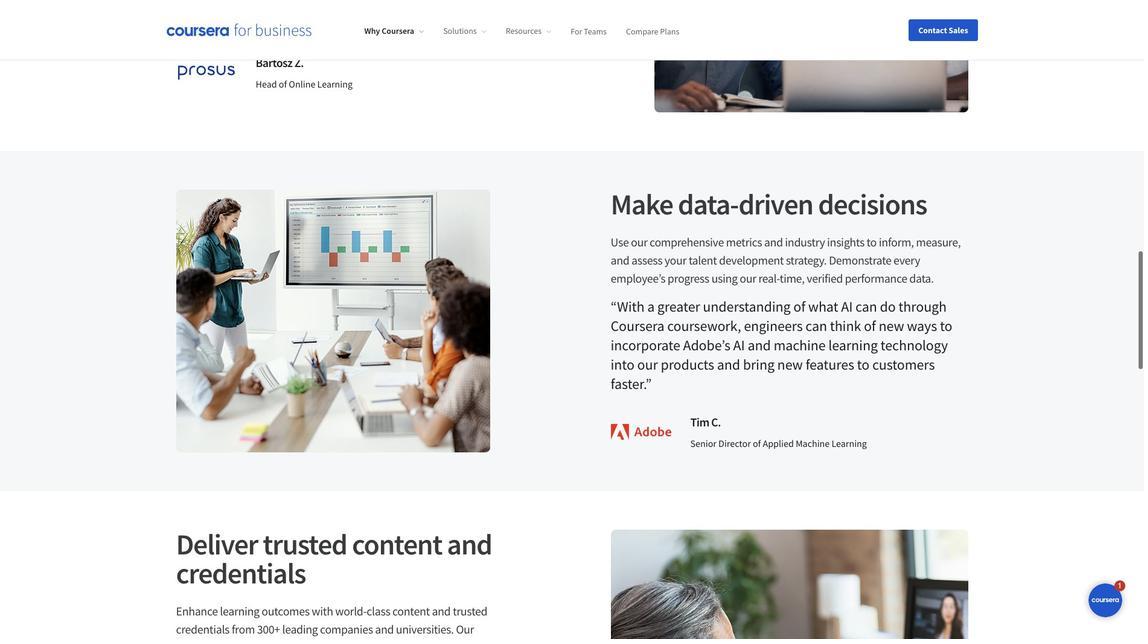 Task type: describe. For each thing, give the bounding box(es) containing it.
strategy.
[[786, 253, 827, 268]]

adobe logo image
[[611, 424, 672, 440]]

contact sales
[[919, 24, 969, 35]]

a
[[648, 297, 655, 316]]

z.
[[295, 55, 304, 70]]

with
[[312, 604, 333, 619]]

class
[[367, 604, 391, 619]]

coursera for business image
[[166, 24, 311, 36]]

tim c.
[[691, 414, 721, 430]]

c.
[[712, 414, 721, 430]]

compare plans
[[627, 26, 680, 36]]

plans
[[661, 26, 680, 36]]

0 vertical spatial new
[[879, 317, 905, 335]]

online
[[289, 78, 316, 90]]

verified
[[807, 271, 843, 286]]

bring
[[744, 355, 775, 374]]

leading
[[282, 622, 318, 637]]

companies
[[320, 622, 373, 637]]

outcomes
[[262, 604, 310, 619]]

2 vertical spatial to
[[858, 355, 870, 374]]

with a greater understanding of what ai can do through coursera coursework, engineers can think of new ways to incorporate adobe's ai and machine learning technology into our products and bring new features to customers faster.
[[611, 297, 953, 393]]

ways
[[908, 317, 938, 335]]

contact sales button
[[909, 19, 978, 41]]

1 horizontal spatial learning
[[832, 437, 868, 450]]

content inside the deliver trusted content and credentials
[[352, 526, 442, 562]]

compare plans link
[[627, 26, 680, 36]]

make data-driven decisions
[[611, 186, 928, 222]]

understanding
[[703, 297, 791, 316]]

driven
[[739, 186, 814, 222]]

learning inside enhance learning outcomes with world-class content and trusted credentials from 300+ leading companies and universities. ou
[[220, 604, 260, 619]]

head
[[256, 78, 277, 90]]

0 horizontal spatial ai
[[734, 336, 745, 355]]

development
[[720, 253, 784, 268]]

applied
[[763, 437, 794, 450]]

greater
[[658, 297, 701, 316]]

senior director of applied machine learning
[[691, 437, 868, 450]]

employee's
[[611, 271, 666, 286]]

assess
[[632, 253, 663, 268]]

contact
[[919, 24, 948, 35]]

inform,
[[879, 234, 915, 250]]

teams
[[584, 26, 607, 36]]

300+
[[257, 622, 280, 637]]

bartosz
[[256, 55, 293, 70]]

world-
[[335, 604, 367, 619]]

director
[[719, 437, 751, 450]]

why
[[365, 26, 380, 36]]

with
[[617, 297, 645, 316]]

0 horizontal spatial learning
[[318, 78, 353, 90]]

bartosz z.
[[256, 55, 304, 70]]

your
[[665, 253, 687, 268]]

progress
[[668, 271, 710, 286]]

prosus logo image
[[176, 65, 237, 80]]

comprehensive
[[650, 234, 724, 250]]

from
[[232, 622, 255, 637]]

insights
[[828, 234, 865, 250]]

using
[[712, 271, 738, 286]]

for teams
[[571, 26, 607, 36]]

head of online learning
[[256, 78, 353, 90]]

of right think at the right
[[865, 317, 876, 335]]

senior
[[691, 437, 717, 450]]

trusted inside the deliver trusted content and credentials
[[263, 526, 347, 562]]

demonstrate
[[829, 253, 892, 268]]

deliver trusted content and credentials
[[176, 526, 492, 591]]

think
[[831, 317, 862, 335]]

1 horizontal spatial can
[[856, 297, 878, 316]]

metrics
[[727, 234, 763, 250]]

resources link
[[506, 26, 552, 36]]

coursera inside with a greater understanding of what ai can do through coursera coursework, engineers can think of new ways to incorporate adobe's ai and machine learning technology into our products and bring new features to customers faster.
[[611, 317, 665, 335]]

solutions link
[[444, 26, 487, 36]]



Task type: vqa. For each thing, say whether or not it's contained in the screenshot.
bottommost can
yes



Task type: locate. For each thing, give the bounding box(es) containing it.
content
[[352, 526, 442, 562], [393, 604, 430, 619]]

1 horizontal spatial new
[[879, 317, 905, 335]]

and inside the deliver trusted content and credentials
[[447, 526, 492, 562]]

ai up think at the right
[[842, 297, 853, 316]]

credentials down enhance
[[176, 622, 230, 637]]

1 vertical spatial credentials
[[176, 622, 230, 637]]

coursera
[[382, 26, 415, 36], [611, 317, 665, 335]]

our
[[631, 234, 648, 250], [740, 271, 757, 286], [638, 355, 658, 374]]

resources
[[506, 26, 542, 36]]

what
[[809, 297, 839, 316]]

learning
[[829, 336, 878, 355], [220, 604, 260, 619]]

do
[[881, 297, 896, 316]]

solutions
[[444, 26, 477, 36]]

0 vertical spatial our
[[631, 234, 648, 250]]

1 vertical spatial our
[[740, 271, 757, 286]]

0 horizontal spatial can
[[806, 317, 828, 335]]

1 vertical spatial coursera
[[611, 317, 665, 335]]

1 vertical spatial content
[[393, 604, 430, 619]]

2 credentials from the top
[[176, 622, 230, 637]]

credentials inside the deliver trusted content and credentials
[[176, 555, 306, 591]]

measurement and benchmarking image
[[176, 190, 490, 453]]

for
[[571, 26, 583, 36]]

for teams link
[[571, 26, 607, 36]]

talent
[[689, 253, 717, 268]]

1 credentials from the top
[[176, 555, 306, 591]]

time,
[[780, 271, 805, 286]]

to right features
[[858, 355, 870, 374]]

to up demonstrate
[[867, 234, 877, 250]]

enhance learning outcomes with world-class content and trusted credentials from 300+ leading companies and universities. ou
[[176, 604, 519, 639]]

of left applied
[[753, 437, 761, 450]]

1 vertical spatial learning
[[832, 437, 868, 450]]

learning up from
[[220, 604, 260, 619]]

our inside with a greater understanding of what ai can do through coursera coursework, engineers can think of new ways to incorporate adobe's ai and machine learning technology into our products and bring new features to customers faster.
[[638, 355, 658, 374]]

1 vertical spatial to
[[941, 317, 953, 335]]

enhance
[[176, 604, 218, 619]]

0 vertical spatial can
[[856, 297, 878, 316]]

0 horizontal spatial coursera
[[382, 26, 415, 36]]

data-
[[678, 186, 739, 222]]

1 horizontal spatial trusted
[[453, 604, 488, 619]]

why coursera
[[365, 26, 415, 36]]

1 horizontal spatial ai
[[842, 297, 853, 316]]

0 horizontal spatial trusted
[[263, 526, 347, 562]]

can
[[856, 297, 878, 316], [806, 317, 828, 335]]

measure,
[[917, 234, 961, 250]]

make
[[611, 186, 673, 222]]

through
[[899, 297, 947, 316]]

learning right machine
[[832, 437, 868, 450]]

learning right online
[[318, 78, 353, 90]]

0 vertical spatial credentials
[[176, 555, 306, 591]]

can left do
[[856, 297, 878, 316]]

technology
[[881, 336, 949, 355]]

products
[[661, 355, 715, 374]]

0 vertical spatial learning
[[318, 78, 353, 90]]

coursera right the why
[[382, 26, 415, 36]]

trusted
[[263, 526, 347, 562], [453, 604, 488, 619]]

why coursera link
[[365, 26, 424, 36]]

0 vertical spatial learning
[[829, 336, 878, 355]]

new
[[879, 317, 905, 335], [778, 355, 803, 374]]

learning down think at the right
[[829, 336, 878, 355]]

ai up bring
[[734, 336, 745, 355]]

to inside "use our comprehensive metrics and industry insights to inform, measure, and assess your talent development strategy. demonstrate every employee's progress using our real-time, verified performance data."
[[867, 234, 877, 250]]

1 vertical spatial ai
[[734, 336, 745, 355]]

trusted inside enhance learning outcomes with world-class content and trusted credentials from 300+ leading companies and universities. ou
[[453, 604, 488, 619]]

real-
[[759, 271, 780, 286]]

new down machine
[[778, 355, 803, 374]]

data.
[[910, 271, 934, 286]]

2 vertical spatial our
[[638, 355, 658, 374]]

learning inside with a greater understanding of what ai can do through coursera coursework, engineers can think of new ways to incorporate adobe's ai and machine learning technology into our products and bring new features to customers faster.
[[829, 336, 878, 355]]

1 horizontal spatial learning
[[829, 336, 878, 355]]

credentials inside enhance learning outcomes with world-class content and trusted credentials from 300+ leading companies and universities. ou
[[176, 622, 230, 637]]

compare
[[627, 26, 659, 36]]

coursework,
[[668, 317, 742, 335]]

0 vertical spatial to
[[867, 234, 877, 250]]

credentials up from
[[176, 555, 306, 591]]

customers
[[873, 355, 936, 374]]

0 horizontal spatial learning
[[220, 604, 260, 619]]

learning
[[318, 78, 353, 90], [832, 437, 868, 450]]

0 vertical spatial ai
[[842, 297, 853, 316]]

content inside enhance learning outcomes with world-class content and trusted credentials from 300+ leading companies and universities. ou
[[393, 604, 430, 619]]

decisions
[[819, 186, 928, 222]]

every
[[894, 253, 921, 268]]

0 vertical spatial coursera
[[382, 26, 415, 36]]

to right ways
[[941, 317, 953, 335]]

0 vertical spatial content
[[352, 526, 442, 562]]

use our comprehensive metrics and industry insights to inform, measure, and assess your talent development strategy. demonstrate every employee's progress using our real-time, verified performance data.
[[611, 234, 961, 286]]

1 vertical spatial new
[[778, 355, 803, 374]]

of
[[279, 78, 287, 90], [794, 297, 806, 316], [865, 317, 876, 335], [753, 437, 761, 450]]

ai
[[842, 297, 853, 316], [734, 336, 745, 355]]

1 vertical spatial can
[[806, 317, 828, 335]]

tim
[[691, 414, 710, 430]]

our down development
[[740, 271, 757, 286]]

into
[[611, 355, 635, 374]]

machine
[[774, 336, 826, 355]]

performance
[[846, 271, 908, 286]]

of right head
[[279, 78, 287, 90]]

to
[[867, 234, 877, 250], [941, 317, 953, 335], [858, 355, 870, 374]]

use
[[611, 234, 629, 250]]

credentials
[[176, 555, 306, 591], [176, 622, 230, 637]]

1 horizontal spatial coursera
[[611, 317, 665, 335]]

industry
[[786, 234, 826, 250]]

adobe's
[[684, 336, 731, 355]]

faster.
[[611, 375, 646, 393]]

0 horizontal spatial new
[[778, 355, 803, 374]]

coursera down with
[[611, 317, 665, 335]]

can down the what
[[806, 317, 828, 335]]

our right use
[[631, 234, 648, 250]]

0 vertical spatial trusted
[[263, 526, 347, 562]]

sales
[[949, 24, 969, 35]]

deliver
[[176, 526, 258, 562]]

new down do
[[879, 317, 905, 335]]

1 vertical spatial trusted
[[453, 604, 488, 619]]

1 vertical spatial learning
[[220, 604, 260, 619]]

our down "incorporate"
[[638, 355, 658, 374]]

features
[[806, 355, 855, 374]]

of left the what
[[794, 297, 806, 316]]

machine
[[796, 437, 830, 450]]

incorporate
[[611, 336, 681, 355]]

and
[[765, 234, 783, 250], [611, 253, 630, 268], [748, 336, 771, 355], [718, 355, 741, 374], [447, 526, 492, 562], [432, 604, 451, 619], [375, 622, 394, 637]]

universities.
[[396, 622, 454, 637]]

engineers
[[744, 317, 803, 335]]



